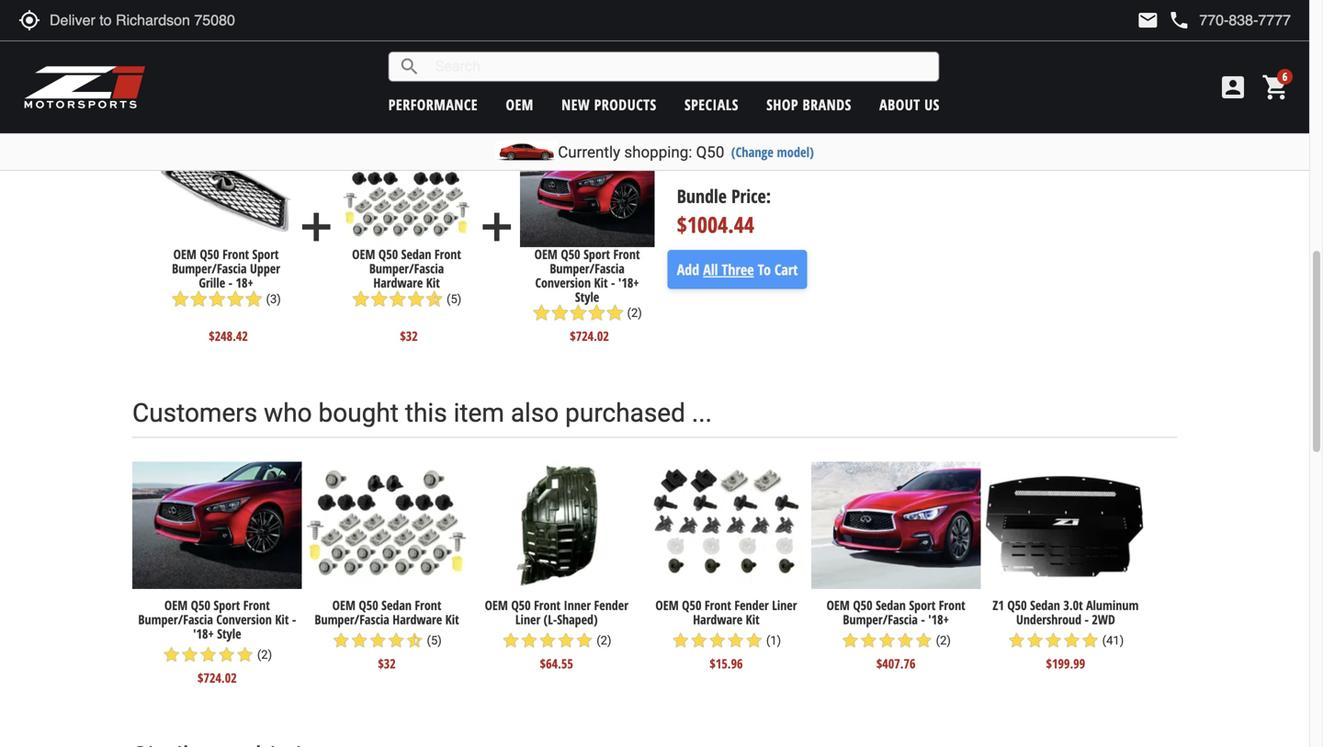 Task type: describe. For each thing, give the bounding box(es) containing it.
bought
[[258, 46, 340, 77]]

account_box
[[1219, 73, 1248, 102]]

$248.42
[[209, 327, 248, 345]]

sedan for z1 q50 sedan 3.0t aluminum undershroud - 2wd star star star star star (41) $199.99
[[1031, 597, 1061, 614]]

kit inside oem q50 front fender liner hardware kit star star star star star (1) $15.96
[[746, 611, 760, 628]]

hardware inside oem q50 sedan front bumper/fascia hardware kit star star star star star_half (5)
[[374, 274, 423, 291]]

oem q50 front sport bumper/fascia upper grille - 18+ star star star star star (3)
[[171, 246, 281, 308]]

liner inside oem q50 front inner fender liner (l-shaped) star star star star star (2) $64.55
[[516, 611, 541, 628]]

1 horizontal spatial '18+
[[619, 274, 639, 291]]

bundle
[[677, 183, 727, 209]]

(2) inside oem q50 front inner fender liner (l-shaped) star star star star star (2) $64.55
[[597, 634, 612, 647]]

who
[[264, 398, 312, 428]]

q50 inside oem q50 sedan sport front bumper/fascia -  '18+ star star star star star (2) $407.76
[[853, 597, 873, 614]]

this
[[405, 398, 447, 428]]

performance
[[389, 95, 478, 114]]

(change
[[732, 143, 774, 161]]

specials
[[685, 95, 739, 114]]

about us
[[880, 95, 940, 114]]

purchased
[[565, 398, 686, 428]]

(change model) link
[[732, 143, 814, 161]]

brands
[[803, 95, 852, 114]]

- inside oem q50 sedan sport front bumper/fascia -  '18+ star star star star star (2) $407.76
[[921, 611, 925, 628]]

front inside oem q50 front fender liner hardware kit star star star star star (1) $15.96
[[705, 597, 732, 614]]

oem inside oem q50 front sport bumper/fascia upper grille - 18+ star star star star star (3)
[[173, 246, 197, 263]]

grille
[[199, 274, 225, 291]]

bumper/fascia inside oem q50 sedan front bumper/fascia hardware kit star star star star star_half (5)
[[369, 260, 444, 277]]

18+
[[236, 274, 253, 291]]

add
[[677, 260, 700, 279]]

3.0t
[[1064, 597, 1083, 614]]

(l-
[[544, 611, 557, 628]]

$32 inside oem q50 sedan front bumper/fascia hardware kit star star star star star_half (5) $32
[[378, 655, 396, 672]]

search
[[399, 56, 421, 78]]

oem link
[[506, 95, 534, 114]]

upper
[[250, 260, 280, 277]]

hardware for star
[[693, 611, 743, 628]]

2wd
[[1092, 611, 1116, 628]]

sedan for oem q50 sedan front bumper/fascia hardware kit star star star star star_half (5) $32
[[382, 597, 412, 614]]

also
[[511, 398, 559, 428]]

0 horizontal spatial style
[[217, 625, 241, 642]]

- inside z1 q50 sedan 3.0t aluminum undershroud - 2wd star star star star star (41) $199.99
[[1085, 611, 1089, 628]]

shopping:
[[624, 143, 693, 161]]

frequently bought together
[[132, 46, 448, 77]]

sport inside oem q50 front sport bumper/fascia upper grille - 18+ star star star star star (3)
[[252, 246, 279, 263]]

about
[[880, 95, 921, 114]]

oem inside oem q50 front inner fender liner (l-shaped) star star star star star (2) $64.55
[[485, 597, 508, 614]]

oem q50 front inner fender liner (l-shaped) star star star star star (2) $64.55
[[485, 597, 629, 672]]

$15.96
[[710, 655, 743, 672]]

0 horizontal spatial conversion
[[216, 611, 272, 628]]

new
[[562, 95, 590, 114]]

oem inside oem q50 front fender liner hardware kit star star star star star (1) $15.96
[[656, 597, 679, 614]]

inner
[[564, 597, 591, 614]]

front inside oem q50 sedan front bumper/fascia hardware kit star star star star star_half (5) $32
[[415, 597, 442, 614]]

oem q50 front fender liner hardware kit star star star star star (1) $15.96
[[656, 597, 797, 672]]

bundle price: $1004.44
[[677, 183, 771, 240]]

kit inside oem q50 sedan front bumper/fascia hardware kit star star star star star_half (5) $32
[[446, 611, 459, 628]]

currently
[[558, 143, 621, 161]]

products
[[594, 95, 657, 114]]

shop brands
[[767, 95, 852, 114]]

(5) for oem q50 sedan front bumper/fascia hardware kit star star star star star_half (5)
[[447, 292, 462, 306]]

aluminum
[[1087, 597, 1139, 614]]

q50 inside oem q50 sedan front bumper/fascia hardware kit star star star star star_half (5) $32
[[359, 597, 378, 614]]

bumper/fascia inside oem q50 sedan sport front bumper/fascia -  '18+ star star star star star (2) $407.76
[[843, 611, 918, 628]]

model)
[[777, 143, 814, 161]]

fender inside oem q50 front fender liner hardware kit star star star star star (1) $15.96
[[735, 597, 769, 614]]

1 add from the left
[[294, 204, 339, 250]]

$407.76
[[877, 655, 916, 672]]

fender inside oem q50 front inner fender liner (l-shaped) star star star star star (2) $64.55
[[594, 597, 629, 614]]

$64.55
[[540, 655, 573, 672]]

$1004.44
[[677, 210, 755, 240]]

oem q50 sedan front bumper/fascia hardware kit star star star star star_half (5)
[[352, 246, 462, 308]]

undershroud
[[1017, 611, 1082, 628]]

kit inside oem q50 sedan front bumper/fascia hardware kit star star star star star_half (5)
[[426, 274, 440, 291]]

sport inside oem q50 sedan sport front bumper/fascia -  '18+ star star star star star (2) $407.76
[[909, 597, 936, 614]]



Task type: locate. For each thing, give the bounding box(es) containing it.
q50 inside oem q50 sedan front bumper/fascia hardware kit star star star star star_half (5)
[[379, 246, 398, 263]]

oem inside oem q50 sedan front bumper/fascia hardware kit star star star star star_half (5) $32
[[332, 597, 356, 614]]

oem inside oem q50 sedan sport front bumper/fascia -  '18+ star star star star star (2) $407.76
[[827, 597, 850, 614]]

shopping_cart
[[1262, 73, 1292, 102]]

hardware
[[374, 274, 423, 291], [393, 611, 442, 628], [693, 611, 743, 628]]

(2) inside oem q50 sedan sport front bumper/fascia -  '18+ star star star star star (2) $407.76
[[936, 634, 951, 647]]

1 vertical spatial $724.02
[[198, 669, 237, 686]]

star_half for oem q50 sedan front bumper/fascia hardware kit star star star star star_half (5)
[[425, 290, 444, 308]]

0 vertical spatial conversion
[[535, 274, 591, 291]]

fender up "(1)"
[[735, 597, 769, 614]]

liner
[[772, 597, 797, 614], [516, 611, 541, 628]]

phone
[[1169, 9, 1191, 31]]

oem
[[506, 95, 534, 114], [173, 246, 197, 263], [352, 246, 375, 263], [535, 246, 558, 263], [164, 597, 188, 614], [332, 597, 356, 614], [485, 597, 508, 614], [656, 597, 679, 614], [827, 597, 850, 614]]

(5) inside oem q50 sedan front bumper/fascia hardware kit star star star star star_half (5) $32
[[427, 634, 442, 647]]

(41)
[[1103, 634, 1124, 647]]

0 vertical spatial oem q50 sport front bumper/fascia conversion kit - '18+ style star star star star star (2) $724.02
[[533, 246, 642, 345]]

sedan for oem q50 sedan front bumper/fascia hardware kit star star star star star_half (5)
[[401, 246, 432, 263]]

style
[[575, 288, 600, 305], [217, 625, 241, 642]]

0 vertical spatial $724.02
[[570, 327, 609, 345]]

1 horizontal spatial conversion
[[535, 274, 591, 291]]

bumper/fascia inside oem q50 front sport bumper/fascia upper grille - 18+ star star star star star (3)
[[172, 260, 247, 277]]

front inside oem q50 sedan sport front bumper/fascia -  '18+ star star star star star (2) $407.76
[[939, 597, 966, 614]]

0 horizontal spatial liner
[[516, 611, 541, 628]]

hardware inside oem q50 front fender liner hardware kit star star star star star (1) $15.96
[[693, 611, 743, 628]]

1 horizontal spatial add
[[474, 204, 520, 250]]

front
[[223, 246, 249, 263], [435, 246, 461, 263], [614, 246, 640, 263], [243, 597, 270, 614], [415, 597, 442, 614], [534, 597, 561, 614], [705, 597, 732, 614], [939, 597, 966, 614]]

customers
[[132, 398, 258, 428]]

bumper/fascia inside oem q50 sedan front bumper/fascia hardware kit star star star star star_half (5) $32
[[315, 611, 390, 628]]

0 vertical spatial $32
[[400, 327, 418, 345]]

...
[[692, 398, 712, 428]]

0 horizontal spatial fender
[[594, 597, 629, 614]]

kit
[[426, 274, 440, 291], [594, 274, 608, 291], [275, 611, 289, 628], [446, 611, 459, 628], [746, 611, 760, 628]]

front inside oem q50 front sport bumper/fascia upper grille - 18+ star star star star star (3)
[[223, 246, 249, 263]]

performance link
[[389, 95, 478, 114]]

1 vertical spatial star_half
[[406, 631, 424, 650]]

0 horizontal spatial oem q50 sport front bumper/fascia conversion kit - '18+ style star star star star star (2) $724.02
[[138, 597, 296, 686]]

to
[[758, 260, 771, 279]]

1 vertical spatial oem q50 sport front bumper/fascia conversion kit - '18+ style star star star star star (2) $724.02
[[138, 597, 296, 686]]

'18+ inside oem q50 sedan sport front bumper/fascia -  '18+ star star star star star (2) $407.76
[[929, 611, 949, 628]]

1 horizontal spatial (5)
[[447, 292, 462, 306]]

1 horizontal spatial star_half
[[425, 290, 444, 308]]

1 vertical spatial style
[[217, 625, 241, 642]]

bumper/fascia
[[172, 260, 247, 277], [369, 260, 444, 277], [550, 260, 625, 277], [138, 611, 213, 628], [315, 611, 390, 628], [843, 611, 918, 628]]

(5) for oem q50 sedan front bumper/fascia hardware kit star star star star star_half (5) $32
[[427, 634, 442, 647]]

new products link
[[562, 95, 657, 114]]

1 vertical spatial $32
[[378, 655, 396, 672]]

hardware for star_half
[[393, 611, 442, 628]]

sedan for oem q50 sedan sport front bumper/fascia -  '18+ star star star star star (2) $407.76
[[876, 597, 906, 614]]

2 add from the left
[[474, 204, 520, 250]]

star
[[171, 290, 190, 308], [190, 290, 208, 308], [208, 290, 226, 308], [226, 290, 245, 308], [245, 290, 263, 308], [352, 290, 370, 308], [370, 290, 389, 308], [389, 290, 407, 308], [407, 290, 425, 308], [533, 304, 551, 322], [551, 304, 569, 322], [569, 304, 588, 322], [588, 304, 606, 322], [606, 304, 624, 322], [332, 631, 351, 650], [351, 631, 369, 650], [369, 631, 387, 650], [387, 631, 406, 650], [502, 631, 520, 650], [520, 631, 539, 650], [539, 631, 557, 650], [557, 631, 575, 650], [575, 631, 594, 650], [672, 631, 690, 650], [690, 631, 708, 650], [708, 631, 727, 650], [727, 631, 745, 650], [745, 631, 764, 650], [841, 631, 860, 650], [860, 631, 878, 650], [878, 631, 897, 650], [897, 631, 915, 650], [915, 631, 933, 650], [1008, 631, 1026, 650], [1026, 631, 1045, 650], [1045, 631, 1063, 650], [1063, 631, 1081, 650], [1081, 631, 1100, 650], [162, 646, 181, 664], [181, 646, 199, 664], [199, 646, 217, 664], [217, 646, 236, 664], [236, 646, 254, 664]]

all
[[703, 260, 718, 279]]

1 horizontal spatial $724.02
[[570, 327, 609, 345]]

Search search field
[[421, 52, 939, 81]]

(1)
[[767, 634, 782, 647]]

0 horizontal spatial star_half
[[406, 631, 424, 650]]

2 fender from the left
[[735, 597, 769, 614]]

q50 inside z1 q50 sedan 3.0t aluminum undershroud - 2wd star star star star star (41) $199.99
[[1008, 597, 1027, 614]]

$32
[[400, 327, 418, 345], [378, 655, 396, 672]]

1 vertical spatial (5)
[[427, 634, 442, 647]]

phone link
[[1169, 9, 1292, 31]]

liner up "(1)"
[[772, 597, 797, 614]]

sedan inside z1 q50 sedan 3.0t aluminum undershroud - 2wd star star star star star (41) $199.99
[[1031, 597, 1061, 614]]

sedan inside oem q50 sedan sport front bumper/fascia -  '18+ star star star star star (2) $407.76
[[876, 597, 906, 614]]

sedan inside oem q50 sedan front bumper/fascia hardware kit star star star star star_half (5) $32
[[382, 597, 412, 614]]

oem q50 sport front bumper/fascia conversion kit - '18+ style star star star star star (2) $724.02
[[533, 246, 642, 345], [138, 597, 296, 686]]

item
[[454, 398, 505, 428]]

three
[[722, 260, 754, 279]]

fender
[[594, 597, 629, 614], [735, 597, 769, 614]]

(3)
[[266, 292, 281, 306]]

$199.99
[[1047, 655, 1086, 672]]

hardware inside oem q50 sedan front bumper/fascia hardware kit star star star star star_half (5) $32
[[393, 611, 442, 628]]

q50 inside oem q50 front inner fender liner (l-shaped) star star star star star (2) $64.55
[[511, 597, 531, 614]]

currently shopping: q50 (change model)
[[558, 143, 814, 161]]

0 horizontal spatial (5)
[[427, 634, 442, 647]]

conversion
[[535, 274, 591, 291], [216, 611, 272, 628]]

q50 inside oem q50 front fender liner hardware kit star star star star star (1) $15.96
[[682, 597, 702, 614]]

- inside oem q50 front sport bumper/fascia upper grille - 18+ star star star star star (3)
[[229, 274, 233, 291]]

0 horizontal spatial $32
[[378, 655, 396, 672]]

1 horizontal spatial style
[[575, 288, 600, 305]]

1 fender from the left
[[594, 597, 629, 614]]

1 horizontal spatial fender
[[735, 597, 769, 614]]

cart
[[775, 260, 798, 279]]

'18+
[[619, 274, 639, 291], [929, 611, 949, 628], [193, 625, 214, 642]]

z1 motorsports logo image
[[23, 64, 147, 110]]

star_half inside oem q50 sedan front bumper/fascia hardware kit star star star star star_half (5) $32
[[406, 631, 424, 650]]

oem q50 sedan front bumper/fascia hardware kit star star star star star_half (5) $32
[[315, 597, 459, 672]]

oem inside oem q50 sedan front bumper/fascia hardware kit star star star star star_half (5)
[[352, 246, 375, 263]]

mail
[[1137, 9, 1159, 31]]

together
[[346, 46, 448, 77]]

us
[[925, 95, 940, 114]]

0 vertical spatial star_half
[[425, 290, 444, 308]]

$724.02
[[570, 327, 609, 345], [198, 669, 237, 686]]

shopping_cart link
[[1257, 73, 1292, 102]]

mail link
[[1137, 9, 1159, 31]]

liner inside oem q50 front fender liner hardware kit star star star star star (1) $15.96
[[772, 597, 797, 614]]

frequently
[[132, 46, 252, 77]]

my_location
[[18, 9, 40, 31]]

price:
[[732, 183, 771, 209]]

new products
[[562, 95, 657, 114]]

0 vertical spatial (5)
[[447, 292, 462, 306]]

bought
[[319, 398, 399, 428]]

sedan inside oem q50 sedan front bumper/fascia hardware kit star star star star star_half (5)
[[401, 246, 432, 263]]

shop
[[767, 95, 799, 114]]

2 horizontal spatial '18+
[[929, 611, 949, 628]]

account_box link
[[1214, 73, 1253, 102]]

1 horizontal spatial $32
[[400, 327, 418, 345]]

1 vertical spatial conversion
[[216, 611, 272, 628]]

z1 q50 sedan 3.0t aluminum undershroud - 2wd star star star star star (41) $199.99
[[993, 597, 1139, 672]]

sedan
[[401, 246, 432, 263], [382, 597, 412, 614], [876, 597, 906, 614], [1031, 597, 1061, 614]]

0 horizontal spatial '18+
[[193, 625, 214, 642]]

oem q50 sedan sport front bumper/fascia -  '18+ star star star star star (2) $407.76
[[827, 597, 966, 672]]

(5)
[[447, 292, 462, 306], [427, 634, 442, 647]]

z1
[[993, 597, 1005, 614]]

0 vertical spatial style
[[575, 288, 600, 305]]

star_half for oem q50 sedan front bumper/fascia hardware kit star star star star star_half (5) $32
[[406, 631, 424, 650]]

star_half inside oem q50 sedan front bumper/fascia hardware kit star star star star star_half (5)
[[425, 290, 444, 308]]

mail phone
[[1137, 9, 1191, 31]]

specials link
[[685, 95, 739, 114]]

about us link
[[880, 95, 940, 114]]

add all three to cart
[[677, 260, 798, 279]]

shop brands link
[[767, 95, 852, 114]]

star_half
[[425, 290, 444, 308], [406, 631, 424, 650]]

shaped)
[[557, 611, 598, 628]]

0 horizontal spatial $724.02
[[198, 669, 237, 686]]

(5) inside oem q50 sedan front bumper/fascia hardware kit star star star star star_half (5)
[[447, 292, 462, 306]]

front inside oem q50 sedan front bumper/fascia hardware kit star star star star star_half (5)
[[435, 246, 461, 263]]

0 horizontal spatial add
[[294, 204, 339, 250]]

q50
[[696, 143, 725, 161], [200, 246, 219, 263], [379, 246, 398, 263], [561, 246, 581, 263], [191, 597, 210, 614], [359, 597, 378, 614], [511, 597, 531, 614], [682, 597, 702, 614], [853, 597, 873, 614], [1008, 597, 1027, 614]]

front inside oem q50 front inner fender liner (l-shaped) star star star star star (2) $64.55
[[534, 597, 561, 614]]

q50 inside oem q50 front sport bumper/fascia upper grille - 18+ star star star star star (3)
[[200, 246, 219, 263]]

customers who bought this item also purchased ...
[[132, 398, 712, 428]]

liner left (l-
[[516, 611, 541, 628]]

fender right inner
[[594, 597, 629, 614]]

1 horizontal spatial oem q50 sport front bumper/fascia conversion kit - '18+ style star star star star star (2) $724.02
[[533, 246, 642, 345]]

1 horizontal spatial liner
[[772, 597, 797, 614]]



Task type: vqa. For each thing, say whether or not it's contained in the screenshot.
and
no



